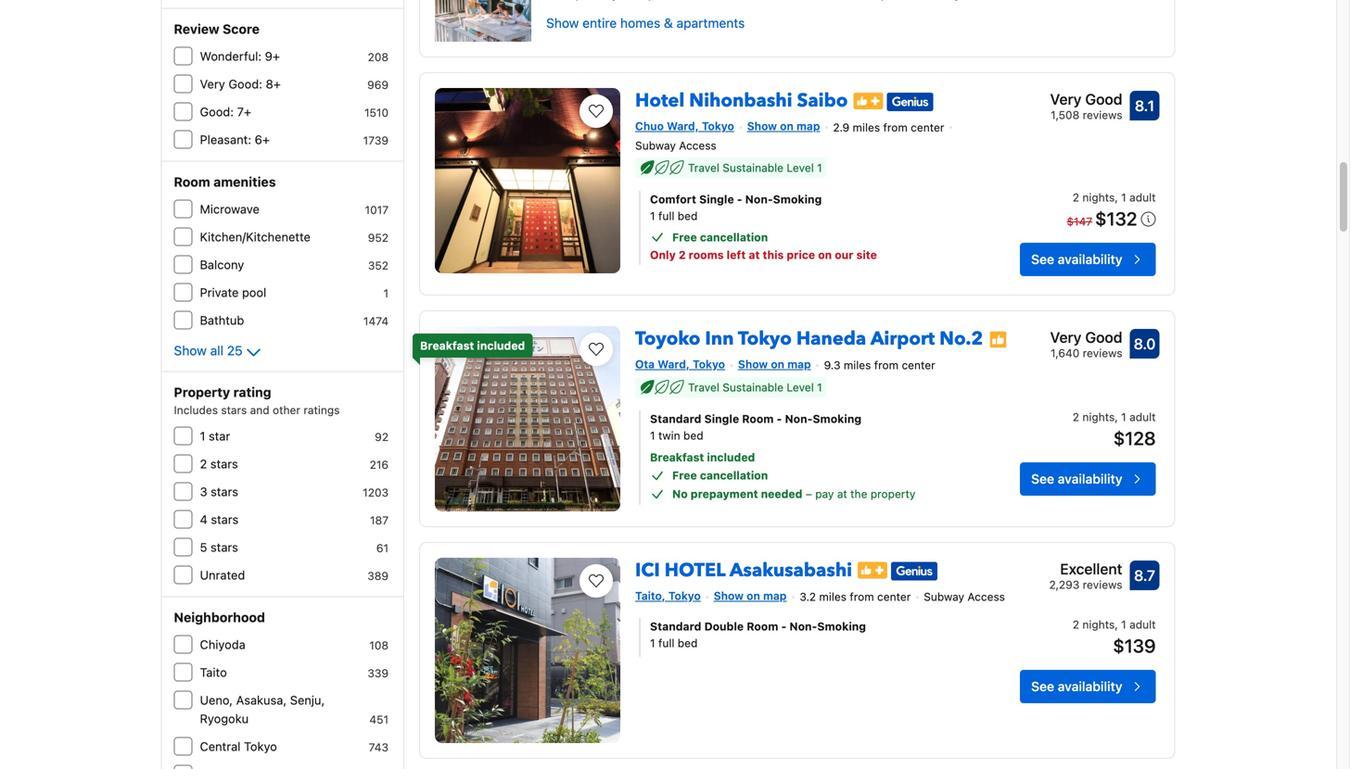 Task type: vqa. For each thing, say whether or not it's contained in the screenshot.
THE SELECT TOPICS TO READ REVIEWS:
no



Task type: describe. For each thing, give the bounding box(es) containing it.
8.0
[[1134, 335, 1156, 353]]

saibo
[[797, 88, 848, 114]]

0 vertical spatial at
[[749, 248, 760, 261]]

hotel
[[665, 558, 726, 584]]

subway inside 2.9 miles from center subway access
[[635, 139, 676, 152]]

smoking inside "link"
[[773, 193, 822, 206]]

bed inside standard double room - non-smoking 1 full bed
[[678, 637, 698, 650]]

1 up the $132
[[1122, 191, 1127, 204]]

twin
[[659, 430, 681, 443]]

private
[[200, 286, 239, 300]]

room amenities
[[174, 174, 276, 190]]

very good: 8+
[[200, 77, 281, 91]]

no
[[673, 488, 688, 501]]

743
[[369, 742, 389, 755]]

availability for toyoko inn tokyo haneda airport no.2
[[1058, 472, 1123, 487]]

center for ici hotel asakusabashi
[[878, 591, 911, 604]]

ward, for hotel
[[667, 120, 699, 133]]

homes
[[621, 15, 661, 31]]

from inside 2.9 miles from center subway access
[[884, 121, 908, 134]]

property
[[871, 488, 916, 501]]

non- inside "link"
[[746, 193, 773, 206]]

travel sustainable level 1 for inn
[[688, 381, 823, 394]]

breakfast included
[[420, 339, 525, 352]]

3 stars
[[200, 485, 238, 499]]

comfort single - non-smoking link
[[650, 191, 964, 208]]

toyoko inn tokyo haneda airport no.2 link
[[635, 319, 984, 352]]

8.1
[[1135, 97, 1155, 115]]

price
[[787, 248, 815, 261]]

good for toyoko inn tokyo haneda airport no.2
[[1086, 329, 1123, 346]]

included inside 1 twin bed breakfast included
[[707, 451, 755, 464]]

prepayment
[[691, 488, 758, 501]]

$147
[[1067, 215, 1093, 228]]

1510
[[365, 106, 389, 119]]

, for ici hotel asakusabashi
[[1115, 619, 1119, 632]]

952
[[368, 231, 389, 244]]

show inside 'button'
[[546, 15, 579, 31]]

$132
[[1096, 208, 1138, 229]]

1 up the standard single room - non-smoking link
[[817, 381, 823, 394]]

subway access
[[924, 591, 1005, 604]]

1 free cancellation from the top
[[673, 231, 768, 244]]

show entire homes & apartments button
[[546, 14, 745, 33]]

8+
[[266, 77, 281, 91]]

the
[[851, 488, 868, 501]]

chuo ward, tokyo
[[635, 120, 734, 133]]

from for ici hotel asakusabashi
[[850, 591, 874, 604]]

no prepayment needed – pay at the property
[[673, 488, 916, 501]]

central
[[200, 740, 241, 754]]

2 free from the top
[[673, 470, 697, 483]]

level for saibo
[[787, 161, 814, 174]]

excellent element
[[1050, 558, 1123, 581]]

wonderful: 9+
[[200, 49, 280, 63]]

- inside "link"
[[737, 193, 743, 206]]

smoking for standard single room - non-smoking
[[813, 413, 862, 426]]

only
[[650, 248, 676, 261]]

1 inside standard double room - non-smoking 1 full bed
[[650, 637, 655, 650]]

ota ward, tokyo
[[635, 358, 725, 371]]

2 nights , 1 adult $139
[[1073, 619, 1156, 657]]

8.7
[[1135, 567, 1156, 585]]

show on map for asakusabashi
[[714, 590, 787, 603]]

tokyo for ota
[[693, 358, 725, 371]]

1 full bed
[[650, 209, 698, 222]]

1 , from the top
[[1115, 191, 1119, 204]]

on for saibo
[[780, 120, 794, 133]]

hotel nihonbashi saibo image
[[435, 88, 621, 274]]

smoking for standard double room - non-smoking 1 full bed
[[818, 621, 866, 634]]

very up good: 7+
[[200, 77, 225, 91]]

very good element for hotel nihonbashi saibo
[[1051, 88, 1123, 111]]

center inside 2.9 miles from center subway access
[[911, 121, 945, 134]]

neighborhood
[[174, 610, 265, 626]]

92
[[375, 431, 389, 444]]

2 free cancellation from the top
[[673, 470, 768, 483]]

reviews inside excellent 2,293 reviews
[[1083, 579, 1123, 592]]

see availability link for hotel nihonbashi saibo
[[1021, 243, 1156, 276]]

3.2 miles from center
[[800, 591, 911, 604]]

map for tokyo
[[788, 358, 811, 371]]

and
[[250, 404, 270, 417]]

1474
[[364, 315, 389, 328]]

show entire homes & apartments
[[546, 15, 745, 31]]

1 nights from the top
[[1083, 191, 1115, 204]]

tokyo for toyoko
[[738, 326, 792, 352]]

108
[[369, 640, 389, 653]]

–
[[806, 488, 812, 501]]

very for toyoko inn tokyo haneda airport no.2
[[1051, 329, 1082, 346]]

bed for full
[[678, 209, 698, 222]]

2 for 2 stars
[[200, 457, 207, 471]]

ici hotel asakusabashi image
[[435, 558, 621, 744]]

show for ici
[[714, 590, 744, 603]]

show on map for saibo
[[747, 120, 820, 133]]

level for tokyo
[[787, 381, 814, 394]]

room for standard single room - non-smoking
[[742, 413, 774, 426]]

very good 1,640 reviews
[[1051, 329, 1123, 360]]

- for double
[[782, 621, 787, 634]]

adult for ici hotel asakusabashi
[[1130, 619, 1156, 632]]

map for asakusabashi
[[763, 590, 787, 603]]

see availability for hotel nihonbashi saibo
[[1032, 252, 1123, 267]]

6+
[[255, 133, 270, 147]]

breakfast inside 1 twin bed breakfast included
[[650, 451, 704, 464]]

access inside 2.9 miles from center subway access
[[679, 139, 717, 152]]

rating
[[233, 385, 271, 400]]

3.2
[[800, 591, 816, 604]]

see availability for ici hotel asakusabashi
[[1032, 680, 1123, 695]]

ueno,
[[200, 694, 233, 708]]

non- for double
[[790, 621, 818, 634]]

scored 8.0 element
[[1130, 329, 1160, 359]]

non- for single
[[785, 413, 813, 426]]

1017
[[365, 204, 389, 217]]

1 horizontal spatial access
[[968, 591, 1005, 604]]

reviews for hotel nihonbashi saibo
[[1083, 109, 1123, 122]]

9.3 miles from center
[[824, 359, 936, 372]]

chuo
[[635, 120, 664, 133]]

1 left star
[[200, 429, 205, 443]]

taito, tokyo
[[635, 590, 701, 603]]

stars for 4 stars
[[211, 513, 239, 527]]

standard double room - non-smoking 1 full bed
[[650, 621, 866, 650]]

center for toyoko inn tokyo haneda airport no.2
[[902, 359, 936, 372]]

7+
[[237, 105, 251, 119]]

1 up comfort single - non-smoking "link"
[[817, 161, 823, 174]]

apartments
[[677, 15, 745, 31]]

unrated
[[200, 569, 245, 583]]

scored 8.1 element
[[1130, 91, 1160, 121]]

nihonbashi
[[689, 88, 793, 114]]

senju,
[[290, 694, 325, 708]]

kitchen/kitchenette
[[200, 230, 311, 244]]

very good 1,508 reviews
[[1051, 91, 1123, 122]]

this
[[763, 248, 784, 261]]

standard single room - non-smoking link
[[650, 411, 964, 428]]

ici
[[635, 558, 660, 584]]

, for toyoko inn tokyo haneda airport no.2
[[1115, 411, 1119, 424]]

0 vertical spatial good:
[[229, 77, 262, 91]]

3
[[200, 485, 207, 499]]

1 star
[[200, 429, 230, 443]]

on left our
[[818, 248, 832, 261]]

2 nights , 1 adult
[[1073, 191, 1156, 204]]

other
[[273, 404, 301, 417]]

2 for 2 nights , 1 adult
[[1073, 191, 1080, 204]]

site
[[857, 248, 877, 261]]

ota
[[635, 358, 655, 371]]

comfort single - non-smoking
[[650, 193, 822, 206]]

very for hotel nihonbashi saibo
[[1051, 91, 1082, 108]]



Task type: locate. For each thing, give the bounding box(es) containing it.
very good element left 8.1
[[1051, 88, 1123, 111]]

cancellation up prepayment
[[700, 470, 768, 483]]

1 vertical spatial adult
[[1130, 411, 1156, 424]]

travel for nihonbashi
[[688, 161, 720, 174]]

reviews right 1,640
[[1083, 347, 1123, 360]]

non- inside standard double room - non-smoking 1 full bed
[[790, 621, 818, 634]]

0 vertical spatial ,
[[1115, 191, 1119, 204]]

2 travel from the top
[[688, 381, 720, 394]]

9.3
[[824, 359, 841, 372]]

very good element
[[1051, 88, 1123, 111], [1051, 326, 1123, 349]]

adult up the $132
[[1130, 191, 1156, 204]]

0 vertical spatial standard
[[650, 413, 702, 426]]

center left subway access
[[878, 591, 911, 604]]

2.9 miles from center subway access
[[635, 121, 945, 152]]

0 vertical spatial non-
[[746, 193, 773, 206]]

room inside standard double room - non-smoking 1 full bed
[[747, 621, 779, 634]]

0 vertical spatial travel sustainable level 1
[[688, 161, 823, 174]]

double
[[705, 621, 744, 634]]

2 vertical spatial from
[[850, 591, 874, 604]]

187
[[370, 514, 389, 527]]

single inside the standard single room - non-smoking link
[[705, 413, 739, 426]]

show on map for tokyo
[[738, 358, 811, 371]]

1 vertical spatial bed
[[684, 430, 704, 443]]

1 down "352"
[[384, 287, 389, 300]]

from right "2.9"
[[884, 121, 908, 134]]

this property is part of our preferred partner program. it's committed to providing excellent service and good value. it'll pay us a higher commission if you make a booking. image
[[989, 331, 1008, 349], [989, 331, 1008, 349]]

chiyoda
[[200, 638, 246, 652]]

room
[[174, 174, 210, 190], [742, 413, 774, 426], [747, 621, 779, 634]]

from for toyoko inn tokyo haneda airport no.2
[[875, 359, 899, 372]]

travel sustainable level 1 up standard single room - non-smoking
[[688, 381, 823, 394]]

hotel nihonbashi saibo
[[635, 88, 848, 114]]

2 nights from the top
[[1083, 411, 1115, 424]]

1 horizontal spatial subway
[[924, 591, 965, 604]]

adult up $128
[[1130, 411, 1156, 424]]

0 vertical spatial travel
[[688, 161, 720, 174]]

review
[[174, 21, 219, 37]]

nights up the $132
[[1083, 191, 1115, 204]]

2 vertical spatial center
[[878, 591, 911, 604]]

free up no
[[673, 470, 697, 483]]

tokyo down 'ueno, asakusa, senju, ryogoku'
[[244, 740, 277, 754]]

room up microwave
[[174, 174, 210, 190]]

tokyo right inn at the top right
[[738, 326, 792, 352]]

1 vertical spatial ward,
[[658, 358, 690, 371]]

2 vertical spatial bed
[[678, 637, 698, 650]]

3 adult from the top
[[1130, 619, 1156, 632]]

1 travel from the top
[[688, 161, 720, 174]]

0 vertical spatial bed
[[678, 209, 698, 222]]

miles for tokyo
[[844, 359, 871, 372]]

1 vertical spatial from
[[875, 359, 899, 372]]

show on map down "saibo" in the right of the page
[[747, 120, 820, 133]]

pool
[[242, 286, 266, 300]]

1 up the $139
[[1122, 619, 1127, 632]]

1 vertical spatial breakfast
[[650, 451, 704, 464]]

show for toyoko
[[738, 358, 768, 371]]

toyoko inn tokyo haneda airport no.2 image
[[435, 326, 621, 512]]

0 horizontal spatial included
[[477, 339, 525, 352]]

2 reviews from the top
[[1083, 347, 1123, 360]]

2 vertical spatial see availability link
[[1021, 671, 1156, 704]]

0 vertical spatial availability
[[1058, 252, 1123, 267]]

0 horizontal spatial access
[[679, 139, 717, 152]]

show left entire
[[546, 15, 579, 31]]

balcony
[[200, 258, 244, 272]]

1 inside "2 nights , 1 adult $139"
[[1122, 619, 1127, 632]]

only 2 rooms left at this price on our site
[[650, 248, 877, 261]]

- up needed at the right bottom of page
[[777, 413, 782, 426]]

very good element for toyoko inn tokyo haneda airport no.2
[[1051, 326, 1123, 349]]

nights up the $139
[[1083, 619, 1115, 632]]

standard single room - non-smoking
[[650, 413, 862, 426]]

see availability down $147
[[1032, 252, 1123, 267]]

- up left
[[737, 193, 743, 206]]

2 vertical spatial map
[[763, 590, 787, 603]]

2 cancellation from the top
[[700, 470, 768, 483]]

nights inside "2 nights , 1 adult $128"
[[1083, 411, 1115, 424]]

free down 1 full bed
[[673, 231, 697, 244]]

1 vertical spatial travel
[[688, 381, 720, 394]]

adult for toyoko inn tokyo haneda airport no.2
[[1130, 411, 1156, 424]]

1 vertical spatial map
[[788, 358, 811, 371]]

, inside "2 nights , 1 adult $139"
[[1115, 619, 1119, 632]]

this property is part of our preferred plus program. it's committed to providing outstanding service and excellent value. it'll pay us a higher commission if you make a booking. image
[[858, 563, 888, 579], [858, 563, 888, 579]]

1
[[817, 161, 823, 174], [1122, 191, 1127, 204], [650, 209, 655, 222], [384, 287, 389, 300], [817, 381, 823, 394], [1122, 411, 1127, 424], [200, 429, 205, 443], [650, 430, 655, 443], [1122, 619, 1127, 632], [650, 637, 655, 650]]

tokyo down nihonbashi
[[702, 120, 734, 133]]

standard inside standard double room - non-smoking 1 full bed
[[650, 621, 702, 634]]

, inside "2 nights , 1 adult $128"
[[1115, 411, 1119, 424]]

1 vertical spatial good
[[1086, 329, 1123, 346]]

1 vertical spatial see availability link
[[1021, 463, 1156, 496]]

show all 25 button
[[174, 342, 265, 364]]

2 travel sustainable level 1 from the top
[[688, 381, 823, 394]]

good left 8.1
[[1086, 91, 1123, 108]]

1 level from the top
[[787, 161, 814, 174]]

room right double
[[747, 621, 779, 634]]

, up the $132
[[1115, 191, 1119, 204]]

1 vertical spatial reviews
[[1083, 347, 1123, 360]]

room up 1 twin bed breakfast included
[[742, 413, 774, 426]]

see for hotel nihonbashi saibo
[[1032, 252, 1055, 267]]

1 adult from the top
[[1130, 191, 1156, 204]]

216
[[370, 459, 389, 472]]

2 nights , 1 adult $128
[[1073, 411, 1156, 450]]

1 vertical spatial level
[[787, 381, 814, 394]]

see availability
[[1032, 252, 1123, 267], [1032, 472, 1123, 487], [1032, 680, 1123, 695]]

availability for hotel nihonbashi saibo
[[1058, 252, 1123, 267]]

1 horizontal spatial at
[[837, 488, 848, 501]]

single for inn
[[705, 413, 739, 426]]

2 level from the top
[[787, 381, 814, 394]]

1 vertical spatial access
[[968, 591, 1005, 604]]

from down airport
[[875, 359, 899, 372]]

9+
[[265, 49, 280, 63]]

taito,
[[635, 590, 666, 603]]

travel sustainable level 1 for nihonbashi
[[688, 161, 823, 174]]

on for tokyo
[[771, 358, 785, 371]]

3 availability from the top
[[1058, 680, 1123, 695]]

bed right the twin
[[684, 430, 704, 443]]

1 inside "2 nights , 1 adult $128"
[[1122, 411, 1127, 424]]

center right "2.9"
[[911, 121, 945, 134]]

2 vertical spatial nights
[[1083, 619, 1115, 632]]

2 full from the top
[[659, 637, 675, 650]]

see availability link for ici hotel asakusabashi
[[1021, 671, 1156, 704]]

see availability link for toyoko inn tokyo haneda airport no.2
[[1021, 463, 1156, 496]]

2 inside "2 nights , 1 adult $128"
[[1073, 411, 1080, 424]]

looking for a space of your own? image
[[435, 0, 532, 42]]

non-
[[746, 193, 773, 206], [785, 413, 813, 426], [790, 621, 818, 634]]

0 vertical spatial see availability link
[[1021, 243, 1156, 276]]

subway down chuo
[[635, 139, 676, 152]]

0 vertical spatial adult
[[1130, 191, 1156, 204]]

very good element left 8.0
[[1051, 326, 1123, 349]]

travel sustainable level 1
[[688, 161, 823, 174], [688, 381, 823, 394]]

free cancellation
[[673, 231, 768, 244], [673, 470, 768, 483]]

,
[[1115, 191, 1119, 204], [1115, 411, 1119, 424], [1115, 619, 1119, 632]]

good: left 7+
[[200, 105, 234, 119]]

1 vertical spatial availability
[[1058, 472, 1123, 487]]

1 standard from the top
[[650, 413, 702, 426]]

amenities
[[214, 174, 276, 190]]

0 vertical spatial from
[[884, 121, 908, 134]]

1 horizontal spatial included
[[707, 451, 755, 464]]

show on map down toyoko inn tokyo haneda airport no.2
[[738, 358, 811, 371]]

asakusabashi
[[730, 558, 853, 584]]

0 vertical spatial good
[[1086, 91, 1123, 108]]

center
[[911, 121, 945, 134], [902, 359, 936, 372], [878, 591, 911, 604]]

0 vertical spatial see
[[1032, 252, 1055, 267]]

non- down 3.2
[[790, 621, 818, 634]]

0 horizontal spatial subway
[[635, 139, 676, 152]]

1 vertical spatial single
[[705, 413, 739, 426]]

ward, for toyoko
[[658, 358, 690, 371]]

3 reviews from the top
[[1083, 579, 1123, 592]]

this property is part of our preferred plus program. it's committed to providing outstanding service and excellent value. it'll pay us a higher commission if you make a booking. image
[[854, 93, 883, 109], [854, 93, 883, 109]]

from right 3.2
[[850, 591, 874, 604]]

taito
[[200, 666, 227, 680]]

single right comfort
[[700, 193, 734, 206]]

see for ici hotel asakusabashi
[[1032, 680, 1055, 695]]

good: left the 8+
[[229, 77, 262, 91]]

miles right "2.9"
[[853, 121, 880, 134]]

map down toyoko inn tokyo haneda airport no.2
[[788, 358, 811, 371]]

4 stars
[[200, 513, 239, 527]]

1 free from the top
[[673, 231, 697, 244]]

rooms
[[689, 248, 724, 261]]

show inside dropdown button
[[174, 343, 207, 359]]

1 vertical spatial free cancellation
[[673, 470, 768, 483]]

, up the $139
[[1115, 619, 1119, 632]]

stars for 2 stars
[[210, 457, 238, 471]]

0 vertical spatial sustainable
[[723, 161, 784, 174]]

free
[[673, 231, 697, 244], [673, 470, 697, 483]]

adult inside "2 nights , 1 adult $139"
[[1130, 619, 1156, 632]]

2
[[1073, 191, 1080, 204], [679, 248, 686, 261], [1073, 411, 1080, 424], [200, 457, 207, 471], [1073, 619, 1080, 632]]

451
[[370, 714, 389, 727]]

nights for toyoko inn tokyo haneda airport no.2
[[1083, 411, 1115, 424]]

pleasant:
[[200, 133, 251, 147]]

1 vertical spatial miles
[[844, 359, 871, 372]]

1 vertical spatial see availability
[[1032, 472, 1123, 487]]

level up comfort single - non-smoking "link"
[[787, 161, 814, 174]]

1 vertical spatial -
[[777, 413, 782, 426]]

0 vertical spatial free cancellation
[[673, 231, 768, 244]]

sustainable for nihonbashi
[[723, 161, 784, 174]]

2 for 2 nights , 1 adult $139
[[1073, 619, 1080, 632]]

on
[[780, 120, 794, 133], [818, 248, 832, 261], [771, 358, 785, 371], [747, 590, 760, 603]]

, up $128
[[1115, 411, 1119, 424]]

0 vertical spatial smoking
[[773, 193, 822, 206]]

1 full from the top
[[659, 209, 675, 222]]

1 vertical spatial non-
[[785, 413, 813, 426]]

0 vertical spatial very good element
[[1051, 88, 1123, 111]]

2 see from the top
[[1032, 472, 1055, 487]]

ward, down toyoko
[[658, 358, 690, 371]]

1 very good element from the top
[[1051, 88, 1123, 111]]

1 good from the top
[[1086, 91, 1123, 108]]

0 vertical spatial ward,
[[667, 120, 699, 133]]

availability down "2 nights , 1 adult $128"
[[1058, 472, 1123, 487]]

reviews inside "very good 1,640 reviews"
[[1083, 347, 1123, 360]]

352
[[368, 259, 389, 272]]

smoking inside standard double room - non-smoking 1 full bed
[[818, 621, 866, 634]]

sustainable up standard single room - non-smoking
[[723, 381, 784, 394]]

good for hotel nihonbashi saibo
[[1086, 91, 1123, 108]]

show left the 'all'
[[174, 343, 207, 359]]

3 see availability from the top
[[1032, 680, 1123, 695]]

2 good from the top
[[1086, 329, 1123, 346]]

full down taito, tokyo
[[659, 637, 675, 650]]

smoking down 3.2 miles from center
[[818, 621, 866, 634]]

all
[[210, 343, 224, 359]]

2 right only in the top of the page
[[679, 248, 686, 261]]

ward, right chuo
[[667, 120, 699, 133]]

smoking
[[773, 193, 822, 206], [813, 413, 862, 426], [818, 621, 866, 634]]

1 vertical spatial travel sustainable level 1
[[688, 381, 823, 394]]

sustainable for inn
[[723, 381, 784, 394]]

0 horizontal spatial at
[[749, 248, 760, 261]]

2 sustainable from the top
[[723, 381, 784, 394]]

on down toyoko inn tokyo haneda airport no.2
[[771, 358, 785, 371]]

3 , from the top
[[1115, 619, 1119, 632]]

sustainable up comfort single - non-smoking
[[723, 161, 784, 174]]

free cancellation up rooms
[[673, 231, 768, 244]]

2 up $147
[[1073, 191, 1080, 204]]

2 vertical spatial ,
[[1115, 619, 1119, 632]]

1 see availability from the top
[[1032, 252, 1123, 267]]

travel up comfort
[[688, 161, 720, 174]]

see availability down "2 nights , 1 adult $128"
[[1032, 472, 1123, 487]]

2 standard from the top
[[650, 621, 702, 634]]

stars for 5 stars
[[211, 541, 238, 555]]

adult
[[1130, 191, 1156, 204], [1130, 411, 1156, 424], [1130, 619, 1156, 632]]

3 see availability link from the top
[[1021, 671, 1156, 704]]

2 vertical spatial see
[[1032, 680, 1055, 695]]

1 vertical spatial see
[[1032, 472, 1055, 487]]

- down the asakusabashi
[[782, 621, 787, 634]]

private pool
[[200, 286, 266, 300]]

map for saibo
[[797, 120, 820, 133]]

bed for twin
[[684, 430, 704, 443]]

0 vertical spatial free
[[673, 231, 697, 244]]

show up standard single room - non-smoking
[[738, 358, 768, 371]]

microwave
[[200, 202, 260, 216]]

0 vertical spatial access
[[679, 139, 717, 152]]

2 adult from the top
[[1130, 411, 1156, 424]]

1 down comfort
[[650, 209, 655, 222]]

hotel
[[635, 88, 685, 114]]

genius discounts available at this property. image
[[887, 93, 934, 111], [887, 93, 934, 111], [892, 563, 938, 581], [892, 563, 938, 581]]

389
[[368, 570, 389, 583]]

0 vertical spatial reviews
[[1083, 109, 1123, 122]]

stars right 3 in the left of the page
[[211, 485, 238, 499]]

0 vertical spatial map
[[797, 120, 820, 133]]

show down hotel nihonbashi saibo
[[747, 120, 777, 133]]

availability down "2 nights , 1 adult $139"
[[1058, 680, 1123, 695]]

1 see from the top
[[1032, 252, 1055, 267]]

very inside very good 1,508 reviews
[[1051, 91, 1082, 108]]

3 nights from the top
[[1083, 619, 1115, 632]]

stars for 3 stars
[[211, 485, 238, 499]]

1 cancellation from the top
[[700, 231, 768, 244]]

0 vertical spatial -
[[737, 193, 743, 206]]

reviews for toyoko inn tokyo haneda airport no.2
[[1083, 347, 1123, 360]]

map down "saibo" in the right of the page
[[797, 120, 820, 133]]

stars
[[221, 404, 247, 417], [210, 457, 238, 471], [211, 485, 238, 499], [211, 513, 239, 527], [211, 541, 238, 555]]

reviews inside very good 1,508 reviews
[[1083, 109, 1123, 122]]

2.9
[[833, 121, 850, 134]]

1 reviews from the top
[[1083, 109, 1123, 122]]

score
[[223, 21, 260, 37]]

2 , from the top
[[1115, 411, 1119, 424]]

access left 2,293
[[968, 591, 1005, 604]]

scored 8.7 element
[[1130, 561, 1160, 591]]

2 vertical spatial miles
[[819, 591, 847, 604]]

2 vertical spatial see availability
[[1032, 680, 1123, 695]]

1 vertical spatial room
[[742, 413, 774, 426]]

0 horizontal spatial breakfast
[[420, 339, 474, 352]]

- for single
[[777, 413, 782, 426]]

includes
[[174, 404, 218, 417]]

airport
[[871, 326, 935, 352]]

ward,
[[667, 120, 699, 133], [658, 358, 690, 371]]

excellent
[[1061, 561, 1123, 578]]

2 inside "2 nights , 1 adult $139"
[[1073, 619, 1080, 632]]

stars inside property rating includes stars and other ratings
[[221, 404, 247, 417]]

1 vertical spatial at
[[837, 488, 848, 501]]

nights inside "2 nights , 1 adult $139"
[[1083, 619, 1115, 632]]

single up 1 twin bed breakfast included
[[705, 413, 739, 426]]

full down comfort
[[659, 209, 675, 222]]

0 vertical spatial full
[[659, 209, 675, 222]]

0 vertical spatial cancellation
[[700, 231, 768, 244]]

1 down taito,
[[650, 637, 655, 650]]

1 left the twin
[[650, 430, 655, 443]]

1 vertical spatial show on map
[[738, 358, 811, 371]]

tokyo down inn at the top right
[[693, 358, 725, 371]]

0 vertical spatial see availability
[[1032, 252, 1123, 267]]

standard for standard single room - non-smoking
[[650, 413, 702, 426]]

61
[[376, 542, 389, 555]]

1 up $128
[[1122, 411, 1127, 424]]

bed inside 1 twin bed breakfast included
[[684, 430, 704, 443]]

2 availability from the top
[[1058, 472, 1123, 487]]

0 vertical spatial room
[[174, 174, 210, 190]]

miles inside 2.9 miles from center subway access
[[853, 121, 880, 134]]

no.2
[[940, 326, 984, 352]]

1 see availability link from the top
[[1021, 243, 1156, 276]]

1 vertical spatial subway
[[924, 591, 965, 604]]

show down ici hotel asakusabashi
[[714, 590, 744, 603]]

smoking down 9.3
[[813, 413, 862, 426]]

2 vertical spatial non-
[[790, 621, 818, 634]]

2 for 2 nights , 1 adult $128
[[1073, 411, 1080, 424]]

free cancellation up prepayment
[[673, 470, 768, 483]]

stars right 4
[[211, 513, 239, 527]]

0 vertical spatial single
[[700, 193, 734, 206]]

cancellation
[[700, 231, 768, 244], [700, 470, 768, 483]]

stars right "5"
[[211, 541, 238, 555]]

single for nihonbashi
[[700, 193, 734, 206]]

tokyo
[[702, 120, 734, 133], [738, 326, 792, 352], [693, 358, 725, 371], [669, 590, 701, 603], [244, 740, 277, 754]]

miles for asakusabashi
[[819, 591, 847, 604]]

tokyo for chuo
[[702, 120, 734, 133]]

inn
[[705, 326, 734, 352]]

1 vertical spatial cancellation
[[700, 470, 768, 483]]

travel for inn
[[688, 381, 720, 394]]

single inside comfort single - non-smoking "link"
[[700, 193, 734, 206]]

see for toyoko inn tokyo haneda airport no.2
[[1032, 472, 1055, 487]]

standard up the twin
[[650, 413, 702, 426]]

1 horizontal spatial breakfast
[[650, 451, 704, 464]]

room for standard double room - non-smoking 1 full bed
[[747, 621, 779, 634]]

access down chuo ward, tokyo
[[679, 139, 717, 152]]

full inside standard double room - non-smoking 1 full bed
[[659, 637, 675, 650]]

asakusa,
[[236, 694, 287, 708]]

0 vertical spatial breakfast
[[420, 339, 474, 352]]

good inside "very good 1,640 reviews"
[[1086, 329, 1123, 346]]

0 vertical spatial show on map
[[747, 120, 820, 133]]

level up the standard single room - non-smoking link
[[787, 381, 814, 394]]

2 see availability from the top
[[1032, 472, 1123, 487]]

adult inside "2 nights , 1 adult $128"
[[1130, 411, 1156, 424]]

cancellation up left
[[700, 231, 768, 244]]

1 sustainable from the top
[[723, 161, 784, 174]]

2,293
[[1050, 579, 1080, 592]]

2 vertical spatial adult
[[1130, 619, 1156, 632]]

standard for standard double room - non-smoking 1 full bed
[[650, 621, 702, 634]]

reviews down excellent
[[1083, 579, 1123, 592]]

1 vertical spatial sustainable
[[723, 381, 784, 394]]

2 stars
[[200, 457, 238, 471]]

2 vertical spatial show on map
[[714, 590, 787, 603]]

- inside standard double room - non-smoking 1 full bed
[[782, 621, 787, 634]]

travel sustainable level 1 up comfort single - non-smoking
[[688, 161, 823, 174]]

show for hotel
[[747, 120, 777, 133]]

1 vertical spatial ,
[[1115, 411, 1119, 424]]

very up 1,640
[[1051, 329, 1082, 346]]

3 see from the top
[[1032, 680, 1055, 695]]

very
[[200, 77, 225, 91], [1051, 91, 1082, 108], [1051, 329, 1082, 346]]

at left the on the right bottom of page
[[837, 488, 848, 501]]

good inside very good 1,508 reviews
[[1086, 91, 1123, 108]]

1 vertical spatial good:
[[200, 105, 234, 119]]

toyoko
[[635, 326, 701, 352]]

0 vertical spatial miles
[[853, 121, 880, 134]]

bed down taito, tokyo
[[678, 637, 698, 650]]

1 inside 1 twin bed breakfast included
[[650, 430, 655, 443]]

entire
[[583, 15, 617, 31]]

1 vertical spatial nights
[[1083, 411, 1115, 424]]

standard down taito, tokyo
[[650, 621, 702, 634]]

smoking up price
[[773, 193, 822, 206]]

nights up $128
[[1083, 411, 1115, 424]]

2 vertical spatial availability
[[1058, 680, 1123, 695]]

1 vertical spatial standard
[[650, 621, 702, 634]]

on for asakusabashi
[[747, 590, 760, 603]]

1 vertical spatial included
[[707, 451, 755, 464]]

very inside "very good 1,640 reviews"
[[1051, 329, 1082, 346]]

nights
[[1083, 191, 1115, 204], [1083, 411, 1115, 424], [1083, 619, 1115, 632]]

0 vertical spatial subway
[[635, 139, 676, 152]]

wonderful:
[[200, 49, 262, 63]]

0 vertical spatial included
[[477, 339, 525, 352]]

see availability for toyoko inn tokyo haneda airport no.2
[[1032, 472, 1123, 487]]

center down airport
[[902, 359, 936, 372]]

1 twin bed breakfast included
[[650, 430, 755, 464]]

2 vertical spatial room
[[747, 621, 779, 634]]

0 vertical spatial level
[[787, 161, 814, 174]]

2 see availability link from the top
[[1021, 463, 1156, 496]]

ratings
[[304, 404, 340, 417]]

2 vertical spatial smoking
[[818, 621, 866, 634]]

show on map down ici hotel asakusabashi
[[714, 590, 787, 603]]

excellent 2,293 reviews
[[1050, 561, 1123, 592]]

1 travel sustainable level 1 from the top
[[688, 161, 823, 174]]

1 vertical spatial smoking
[[813, 413, 862, 426]]

2 vertical spatial reviews
[[1083, 579, 1123, 592]]

property
[[174, 385, 230, 400]]

travel down "ota ward, tokyo"
[[688, 381, 720, 394]]

tokyo down hotel
[[669, 590, 701, 603]]

5
[[200, 541, 207, 555]]

non- up "no prepayment needed – pay at the property"
[[785, 413, 813, 426]]

1 availability from the top
[[1058, 252, 1123, 267]]

nights for ici hotel asakusabashi
[[1083, 619, 1115, 632]]

stars down star
[[210, 457, 238, 471]]

2 vertical spatial -
[[782, 621, 787, 634]]

stars down rating
[[221, 404, 247, 417]]

0 vertical spatial center
[[911, 121, 945, 134]]

availability
[[1058, 252, 1123, 267], [1058, 472, 1123, 487], [1058, 680, 1123, 695]]

1 vertical spatial full
[[659, 637, 675, 650]]

2 very good element from the top
[[1051, 326, 1123, 349]]

included
[[477, 339, 525, 352], [707, 451, 755, 464]]

bathtub
[[200, 314, 244, 327]]

good: 7+
[[200, 105, 251, 119]]

full
[[659, 209, 675, 222], [659, 637, 675, 650]]

0 vertical spatial nights
[[1083, 191, 1115, 204]]

show on map
[[747, 120, 820, 133], [738, 358, 811, 371], [714, 590, 787, 603]]

1 vertical spatial very good element
[[1051, 326, 1123, 349]]

availability for ici hotel asakusabashi
[[1058, 680, 1123, 695]]



